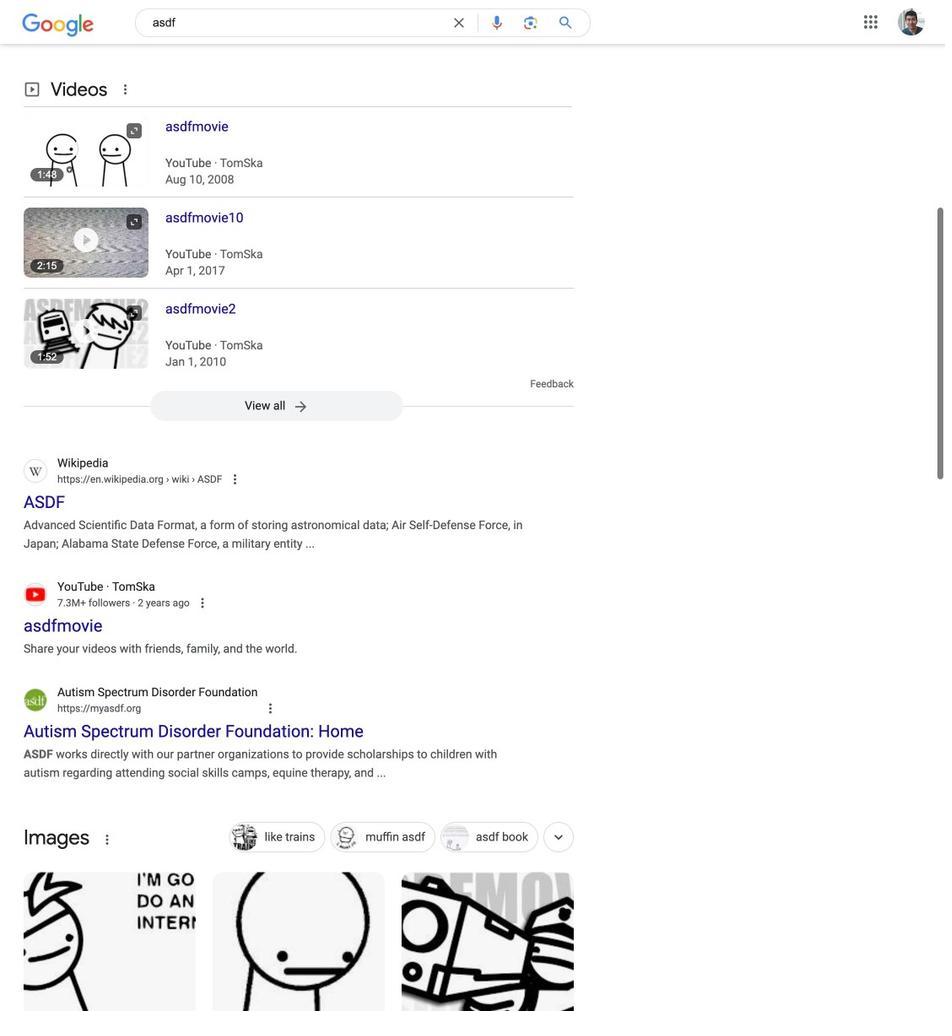 Task type: vqa. For each thing, say whether or not it's contained in the screenshot.
Nearby
no



Task type: describe. For each thing, give the bounding box(es) containing it.
asdf funkin (asdf movie mod) | funkipedia mods wiki | fandom image
[[213, 873, 385, 1012]]

Search text field
[[153, 14, 441, 36]]

2 heading from the top
[[149, 208, 574, 278]]

search by voice image
[[489, 14, 506, 31]]

google image
[[22, 14, 95, 37]]

search by image image
[[523, 14, 540, 31]]

1 heading from the top
[[149, 116, 574, 187]]



Task type: locate. For each thing, give the bounding box(es) containing it.
3 heading from the top
[[149, 299, 574, 369]]

2 vertical spatial heading
[[149, 299, 574, 369]]

None search field
[[0, 0, 591, 40]]

0 vertical spatial heading
[[149, 116, 574, 187]]

sidney liebrand's blog - switching to asdf version manager image
[[24, 873, 196, 1012]]

asdfmovie - youtube image
[[402, 873, 574, 1012]]

None text field
[[57, 472, 222, 487], [57, 596, 190, 611], [57, 472, 222, 487], [57, 596, 190, 611]]

heading
[[149, 116, 574, 187], [149, 208, 574, 278], [149, 299, 574, 369]]

None text field
[[164, 474, 222, 486], [57, 701, 141, 716], [164, 474, 222, 486], [57, 701, 141, 716]]

1 vertical spatial heading
[[149, 208, 574, 278]]



